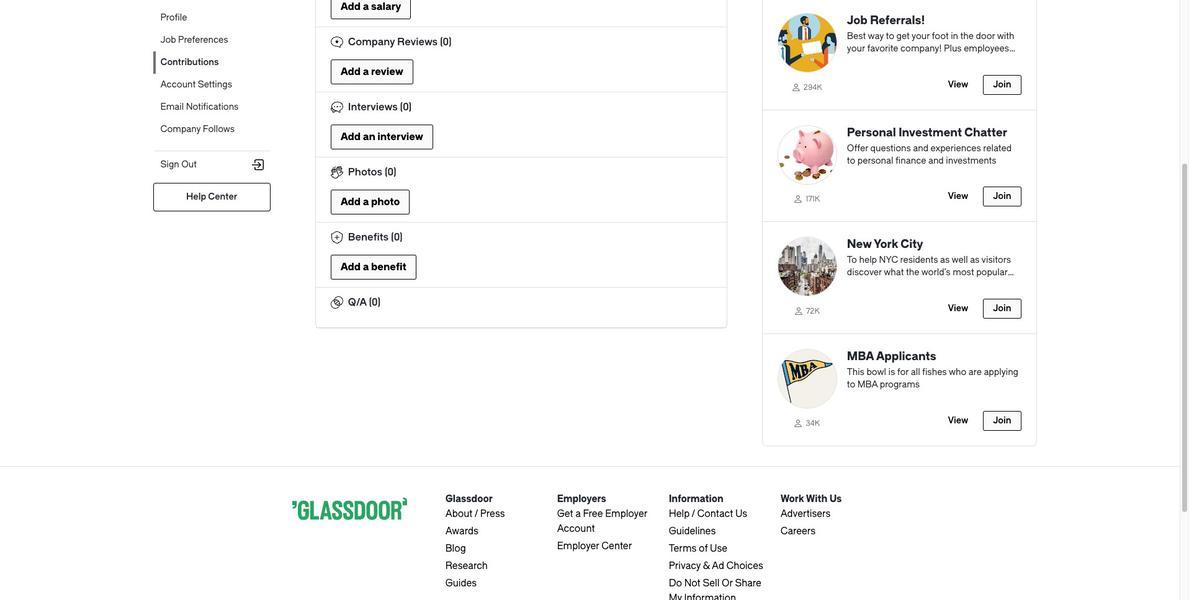 Task type: describe. For each thing, give the bounding box(es) containing it.
city
[[901, 238, 923, 252]]

(0) for interviews (0)
[[400, 101, 412, 113]]

getting
[[894, 56, 923, 66]]

2 as from the left
[[970, 255, 980, 266]]

interviews (0)
[[348, 101, 412, 113]]

to inside mba applicants this bowl is for all fishes who are applying to mba programs
[[847, 380, 855, 390]]

0 horizontal spatial help
[[186, 192, 206, 202]]

careers link
[[781, 526, 816, 537]]

research link
[[445, 561, 488, 572]]

to inside new york city to help nyc residents as well as visitors discover what the world's most popular city has to offer!
[[880, 280, 889, 291]]

72k
[[806, 307, 820, 316]]

work
[[781, 494, 804, 505]]

0 vertical spatial account
[[160, 79, 196, 90]]

personal investment chatter offer questions and experiences related to personal finance and investments
[[847, 126, 1012, 166]]

what
[[884, 268, 904, 278]]

applicants
[[876, 350, 936, 364]]

do not sell or share my information link
[[669, 578, 761, 601]]

about
[[445, 509, 473, 520]]

/ for about
[[475, 509, 478, 520]]

way
[[868, 31, 884, 41]]

well
[[952, 255, 968, 266]]

won't
[[847, 56, 869, 66]]

0 vertical spatial mba
[[847, 350, 874, 364]]

finance
[[896, 155, 926, 166]]

nyc
[[879, 255, 898, 266]]

mind
[[871, 56, 892, 66]]

(0) for photos (0)
[[385, 166, 396, 178]]

(0) right the reviews
[[440, 36, 452, 48]]

all
[[911, 367, 920, 378]]

preferences
[[178, 35, 228, 45]]

discover
[[847, 268, 882, 278]]

advertisers
[[781, 509, 831, 520]]

profile
[[160, 12, 187, 23]]

most
[[953, 268, 974, 278]]

settings
[[198, 79, 232, 90]]

city
[[847, 280, 861, 291]]

share
[[735, 578, 761, 589]]

in
[[951, 31, 958, 41]]

for
[[897, 367, 909, 378]]

0 vertical spatial information
[[669, 494, 723, 505]]

image for bowl image for job referrals!
[[778, 13, 837, 72]]

referrals!
[[870, 14, 925, 27]]

notifications
[[186, 102, 239, 112]]

photos
[[348, 166, 382, 178]]

34k link
[[778, 416, 837, 431]]

company reviews (0)
[[348, 36, 452, 48]]

employers
[[557, 494, 606, 505]]

york
[[874, 238, 898, 252]]

with
[[997, 31, 1014, 41]]

guidelines
[[669, 526, 716, 537]]

awards link
[[445, 526, 478, 537]]

fishes
[[922, 367, 947, 378]]

1 vertical spatial mba
[[858, 380, 878, 390]]

this
[[847, 367, 864, 378]]

out
[[181, 159, 197, 170]]

glassdoor logo element
[[292, 492, 407, 531]]

contributions
[[160, 57, 219, 68]]

help inside information help / contact us guidelines terms of use privacy & ad choices do not sell or share my information
[[669, 509, 690, 520]]

job preferences
[[160, 35, 228, 45]]

employees
[[964, 43, 1009, 54]]

investments
[[946, 155, 997, 166]]

reviews
[[397, 36, 438, 48]]

of
[[699, 544, 708, 555]]

image for bowl image for mba applicants
[[778, 349, 837, 409]]

door
[[976, 31, 995, 41]]

help center link
[[153, 183, 270, 212]]

that
[[925, 56, 942, 66]]

ad
[[712, 561, 724, 572]]

image for bowl image for new york city
[[778, 237, 837, 297]]

us inside information help / contact us guidelines terms of use privacy & ad choices do not sell or share my information
[[735, 509, 747, 520]]

employer center link
[[557, 541, 632, 552]]

investment
[[899, 126, 962, 139]]

employers get a free employer account employer center
[[557, 494, 647, 552]]

q/a
[[348, 297, 367, 308]]

visitors
[[982, 255, 1011, 266]]

bowl
[[867, 367, 886, 378]]

0 horizontal spatial employer
[[557, 541, 599, 552]]

company for company reviews (0)
[[348, 36, 395, 48]]

guides
[[445, 578, 477, 589]]

research
[[445, 561, 488, 572]]

294k link
[[778, 79, 837, 95]]

sign out link
[[153, 151, 270, 173]]

sell
[[703, 578, 720, 589]]

applying
[[984, 367, 1018, 378]]

with
[[806, 494, 827, 505]]

34k
[[806, 419, 820, 428]]



Task type: locate. For each thing, give the bounding box(es) containing it.
photos (0)
[[348, 166, 396, 178]]

us inside work with us advertisers careers
[[830, 494, 842, 505]]

is
[[888, 367, 895, 378]]

glassdoor logo image
[[292, 492, 407, 526]]

0 vertical spatial help
[[186, 192, 206, 202]]

1 vertical spatial job
[[160, 35, 176, 45]]

center
[[208, 192, 237, 202], [602, 541, 632, 552]]

information down sell
[[684, 593, 736, 601]]

0 horizontal spatial as
[[940, 255, 950, 266]]

1 horizontal spatial account
[[557, 524, 595, 535]]

image for bowl image up 171k link in the right of the page
[[778, 125, 837, 185]]

benefits (0)
[[348, 231, 403, 243]]

choices
[[726, 561, 763, 572]]

1 horizontal spatial /
[[692, 509, 695, 520]]

/ inside information help / contact us guidelines terms of use privacy & ad choices do not sell or share my information
[[692, 509, 695, 520]]

(0) right "photos"
[[385, 166, 396, 178]]

and down experiences
[[928, 155, 944, 166]]

/ up guidelines
[[692, 509, 695, 520]]

1 image for bowl image from the top
[[778, 13, 837, 72]]

help
[[859, 255, 877, 266]]

work with us advertisers careers
[[781, 494, 842, 537]]

0 vertical spatial center
[[208, 192, 237, 202]]

to left get
[[886, 31, 894, 41]]

awards
[[445, 526, 478, 537]]

0 vertical spatial us
[[830, 494, 842, 505]]

center inside employers get a free employer account employer center
[[602, 541, 632, 552]]

1 horizontal spatial the
[[960, 31, 974, 41]]

account down a
[[557, 524, 595, 535]]

as right well
[[970, 255, 980, 266]]

job up "best"
[[847, 14, 868, 27]]

best
[[847, 31, 866, 41]]

center down get a free employer account link
[[602, 541, 632, 552]]

the down residents
[[906, 268, 919, 278]]

programs
[[880, 380, 920, 390]]

1 vertical spatial and
[[928, 155, 944, 166]]

us right the with
[[830, 494, 842, 505]]

free
[[583, 509, 603, 520]]

referral
[[944, 56, 973, 66]]

0 vertical spatial the
[[960, 31, 974, 41]]

company
[[348, 36, 395, 48], [160, 124, 201, 135]]

to inside the personal investment chatter offer questions and experiences related to personal finance and investments
[[847, 155, 855, 166]]

account up email in the left top of the page
[[160, 79, 196, 90]]

q/a (0)
[[348, 297, 381, 308]]

privacy
[[669, 561, 701, 572]]

(0) for q/a (0)
[[369, 297, 381, 308]]

294k
[[804, 83, 822, 92]]

blog link
[[445, 544, 466, 555]]

mba applicants this bowl is for all fishes who are applying to mba programs
[[847, 350, 1018, 390]]

&
[[703, 561, 710, 572]]

0 horizontal spatial us
[[735, 509, 747, 520]]

image for bowl image
[[778, 13, 837, 72], [778, 125, 837, 185], [778, 237, 837, 297], [778, 349, 837, 409]]

1 horizontal spatial center
[[602, 541, 632, 552]]

1 horizontal spatial employer
[[605, 509, 647, 520]]

terms
[[669, 544, 697, 555]]

glassdoor
[[445, 494, 493, 505]]

my
[[669, 593, 682, 601]]

and up finance
[[913, 143, 929, 154]]

1 as from the left
[[940, 255, 950, 266]]

as
[[940, 255, 950, 266], [970, 255, 980, 266]]

account settings
[[160, 79, 232, 90]]

press
[[480, 509, 505, 520]]

blog
[[445, 544, 466, 555]]

1 horizontal spatial help
[[669, 509, 690, 520]]

information up help / contact us link
[[669, 494, 723, 505]]

1 vertical spatial information
[[684, 593, 736, 601]]

2 image for bowl image from the top
[[778, 125, 837, 185]]

0 horizontal spatial /
[[475, 509, 478, 520]]

sign
[[160, 159, 179, 170]]

0 horizontal spatial the
[[906, 268, 919, 278]]

questions
[[870, 143, 911, 154]]

(0) right interviews
[[400, 101, 412, 113]]

the inside job referrals! best way to get your foot in the door with your favorite company! plus employees won't mind getting that referral money!
[[960, 31, 974, 41]]

not
[[684, 578, 700, 589]]

company for company follows
[[160, 124, 201, 135]]

company follows
[[160, 124, 235, 135]]

/ inside glassdoor about / press awards blog research guides
[[475, 509, 478, 520]]

the right in
[[960, 31, 974, 41]]

0 vertical spatial your
[[912, 31, 930, 41]]

help
[[186, 192, 206, 202], [669, 509, 690, 520]]

1 horizontal spatial job
[[847, 14, 868, 27]]

the inside new york city to help nyc residents as well as visitors discover what the world's most popular city has to offer!
[[906, 268, 919, 278]]

mba
[[847, 350, 874, 364], [858, 380, 878, 390]]

related
[[983, 143, 1012, 154]]

email
[[160, 102, 184, 112]]

1 horizontal spatial us
[[830, 494, 842, 505]]

money!
[[975, 56, 1007, 66]]

privacy & ad choices link
[[669, 561, 763, 572]]

4 image for bowl image from the top
[[778, 349, 837, 409]]

offer
[[847, 143, 868, 154]]

1 vertical spatial us
[[735, 509, 747, 520]]

get
[[557, 509, 573, 520]]

company down email in the left top of the page
[[160, 124, 201, 135]]

has
[[864, 280, 878, 291]]

job referrals! best way to get your foot in the door with your favorite company! plus employees won't mind getting that referral money!
[[847, 14, 1014, 66]]

your up the company!
[[912, 31, 930, 41]]

3 image for bowl image from the top
[[778, 237, 837, 297]]

center down sign out "link"
[[208, 192, 237, 202]]

0 horizontal spatial job
[[160, 35, 176, 45]]

company left the reviews
[[348, 36, 395, 48]]

new
[[847, 238, 872, 252]]

1 horizontal spatial your
[[912, 31, 930, 41]]

image for bowl image up 34k link
[[778, 349, 837, 409]]

employer down a
[[557, 541, 599, 552]]

company!
[[901, 43, 942, 54]]

as left well
[[940, 255, 950, 266]]

job
[[847, 14, 868, 27], [160, 35, 176, 45]]

mba down the bowl
[[858, 380, 878, 390]]

job for referrals!
[[847, 14, 868, 27]]

0 horizontal spatial account
[[160, 79, 196, 90]]

about / press link
[[445, 509, 505, 520]]

the
[[960, 31, 974, 41], [906, 268, 919, 278]]

experiences
[[931, 143, 981, 154]]

1 vertical spatial account
[[557, 524, 595, 535]]

favorite
[[867, 43, 898, 54]]

1 / from the left
[[475, 509, 478, 520]]

image for bowl image up 72k link
[[778, 237, 837, 297]]

job for preferences
[[160, 35, 176, 45]]

0 vertical spatial employer
[[605, 509, 647, 520]]

are
[[969, 367, 982, 378]]

1 vertical spatial the
[[906, 268, 919, 278]]

171k
[[806, 195, 820, 204]]

171k link
[[778, 191, 837, 207]]

job inside job referrals! best way to get your foot in the door with your favorite company! plus employees won't mind getting that referral money!
[[847, 14, 868, 27]]

1 vertical spatial help
[[669, 509, 690, 520]]

information help / contact us guidelines terms of use privacy & ad choices do not sell or share my information
[[669, 494, 763, 601]]

terms of use link
[[669, 544, 727, 555]]

new york city to help nyc residents as well as visitors discover what the world's most popular city has to offer!
[[847, 238, 1011, 291]]

your down "best"
[[847, 43, 865, 54]]

account inside employers get a free employer account employer center
[[557, 524, 595, 535]]

residents
[[900, 255, 938, 266]]

chatter
[[965, 126, 1007, 139]]

glassdoor about / press awards blog research guides
[[445, 494, 505, 589]]

use
[[710, 544, 727, 555]]

help up guidelines
[[669, 509, 690, 520]]

1 vertical spatial company
[[160, 124, 201, 135]]

personal
[[858, 155, 893, 166]]

72k link
[[778, 304, 837, 319]]

image for bowl image up 294k link
[[778, 13, 837, 72]]

foot
[[932, 31, 949, 41]]

benefits
[[348, 231, 389, 243]]

us right contact
[[735, 509, 747, 520]]

help center
[[186, 192, 237, 202]]

job down profile
[[160, 35, 176, 45]]

personal
[[847, 126, 896, 139]]

who
[[949, 367, 967, 378]]

1 horizontal spatial company
[[348, 36, 395, 48]]

0 vertical spatial and
[[913, 143, 929, 154]]

do
[[669, 578, 682, 589]]

1 horizontal spatial as
[[970, 255, 980, 266]]

to
[[847, 255, 857, 266]]

contact
[[697, 509, 733, 520]]

1 vertical spatial your
[[847, 43, 865, 54]]

(0) right benefits
[[391, 231, 403, 243]]

(0) right "q/a"
[[369, 297, 381, 308]]

to down offer
[[847, 155, 855, 166]]

0 horizontal spatial your
[[847, 43, 865, 54]]

/ for help
[[692, 509, 695, 520]]

/ left press
[[475, 509, 478, 520]]

guidelines link
[[669, 526, 716, 537]]

employer right free
[[605, 509, 647, 520]]

help down out
[[186, 192, 206, 202]]

offer!
[[891, 280, 913, 291]]

0 horizontal spatial company
[[160, 124, 201, 135]]

plus
[[944, 43, 962, 54]]

mba up this
[[847, 350, 874, 364]]

1 vertical spatial employer
[[557, 541, 599, 552]]

2 / from the left
[[692, 509, 695, 520]]

to down this
[[847, 380, 855, 390]]

0 horizontal spatial center
[[208, 192, 237, 202]]

0 vertical spatial job
[[847, 14, 868, 27]]

0 vertical spatial company
[[348, 36, 395, 48]]

image for bowl image for personal investment chatter
[[778, 125, 837, 185]]

to inside job referrals! best way to get your foot in the door with your favorite company! plus employees won't mind getting that referral money!
[[886, 31, 894, 41]]

(0) for benefits (0)
[[391, 231, 403, 243]]

1 vertical spatial center
[[602, 541, 632, 552]]

to right has
[[880, 280, 889, 291]]



Task type: vqa. For each thing, say whether or not it's contained in the screenshot.
second AS from the right
yes



